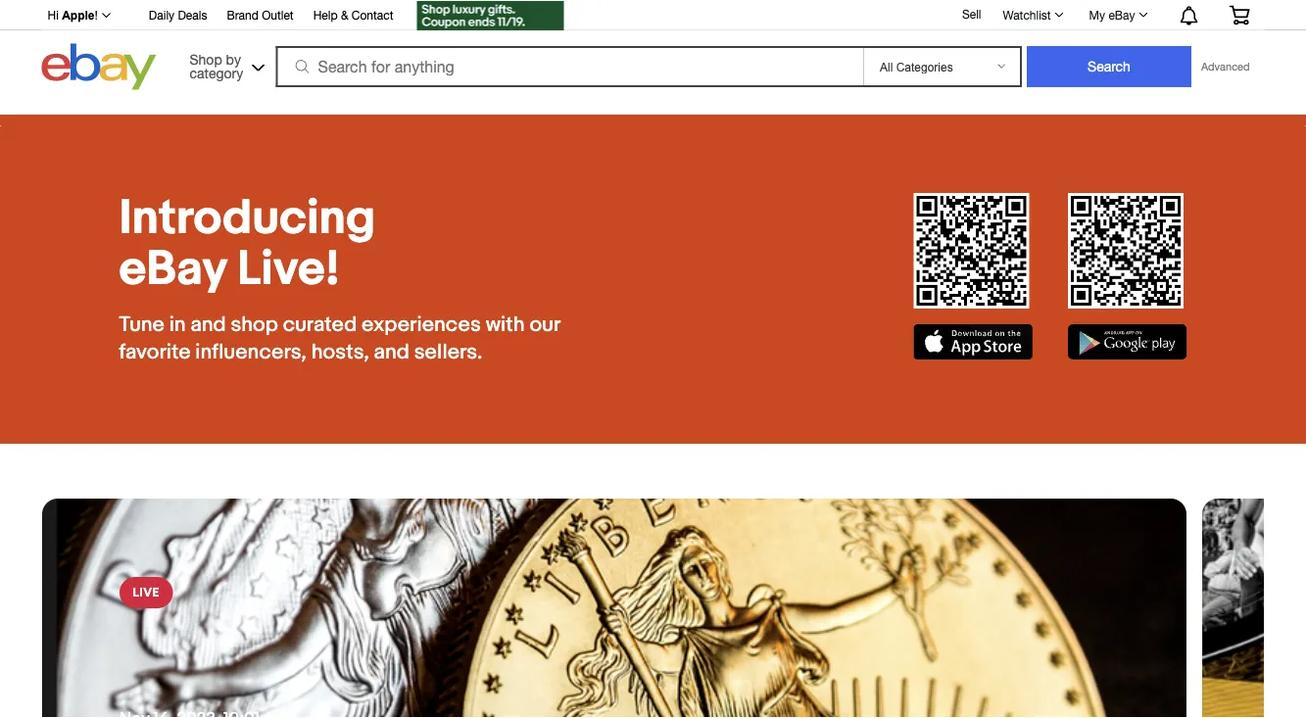 Task type: locate. For each thing, give the bounding box(es) containing it.
shop by category banner
[[37, 0, 1265, 115]]

curated
[[283, 312, 357, 337]]

and right in at top
[[191, 312, 226, 337]]

ebay inside account navigation
[[1109, 8, 1136, 22]]

account navigation
[[37, 0, 1265, 33]]

daily deals
[[149, 8, 207, 22]]

advanced
[[1202, 60, 1250, 73]]

and
[[191, 312, 226, 337], [374, 339, 410, 365]]

favorite
[[119, 339, 191, 365]]

ebay up in at top
[[119, 240, 227, 299]]

experiences
[[362, 312, 481, 337]]

none submit inside shop by category banner
[[1027, 46, 1192, 87]]

0 vertical spatial and
[[191, 312, 226, 337]]

by
[[226, 51, 241, 67]]

0 horizontal spatial ebay
[[119, 240, 227, 299]]

live
[[132, 586, 159, 601]]

tune
[[119, 312, 165, 337]]

watchlist link
[[993, 3, 1073, 26]]

0 vertical spatial ebay
[[1109, 8, 1136, 22]]

1 horizontal spatial ebay
[[1109, 8, 1136, 22]]

deals
[[178, 8, 207, 22]]

None submit
[[1027, 46, 1192, 87]]

introducing ebay live!
[[119, 189, 376, 299]]

sell
[[963, 7, 982, 21]]

daily deals link
[[149, 5, 207, 27]]

ebay right my
[[1109, 8, 1136, 22]]

qrcode image
[[914, 193, 1030, 309], [1069, 193, 1184, 309]]

help
[[313, 8, 338, 22]]

!
[[95, 9, 98, 22]]

ebay
[[1109, 8, 1136, 22], [119, 240, 227, 299]]

1 horizontal spatial qrcode image
[[1069, 193, 1184, 309]]

our
[[530, 312, 560, 337]]

my
[[1090, 8, 1106, 22]]

ebay inside introducing ebay live!
[[119, 240, 227, 299]]

sellers.
[[414, 339, 483, 365]]

ebay for introducing
[[119, 240, 227, 299]]

tune in and shop curated experiences with our favorite influencers, hosts, and sellers.
[[119, 312, 560, 365]]

shop by category button
[[181, 44, 269, 86]]

0 horizontal spatial qrcode image
[[914, 193, 1030, 309]]

contact
[[352, 8, 394, 22]]

1 horizontal spatial and
[[374, 339, 410, 365]]

with
[[486, 312, 525, 337]]

brand outlet link
[[227, 5, 294, 27]]

and down experiences
[[374, 339, 410, 365]]

1 vertical spatial ebay
[[119, 240, 227, 299]]



Task type: describe. For each thing, give the bounding box(es) containing it.
hi apple !
[[48, 9, 98, 22]]

influencers,
[[195, 339, 307, 365]]

help & contact link
[[313, 5, 394, 27]]

my ebay
[[1090, 8, 1136, 22]]

in
[[169, 312, 186, 337]]

ebay for my
[[1109, 8, 1136, 22]]

daily
[[149, 8, 175, 22]]

shop
[[231, 312, 278, 337]]

shop
[[190, 51, 222, 67]]

introducing<br/>ebay live! element
[[119, 189, 599, 299]]

introducing
[[119, 189, 376, 248]]

get the coupon image
[[417, 1, 564, 30]]

&
[[341, 8, 348, 22]]

apple
[[62, 9, 95, 22]]

hi
[[48, 9, 59, 22]]

help & contact
[[313, 8, 394, 22]]

Search for anything text field
[[279, 48, 860, 85]]

1 qrcode image from the left
[[914, 193, 1030, 309]]

live!
[[237, 240, 340, 299]]

category
[[190, 65, 243, 81]]

outlet
[[262, 8, 294, 22]]

hosts,
[[311, 339, 369, 365]]

your shopping cart image
[[1229, 5, 1251, 25]]

sell link
[[954, 7, 991, 21]]

0 horizontal spatial and
[[191, 312, 226, 337]]

brand outlet
[[227, 8, 294, 22]]

shop by category
[[190, 51, 243, 81]]

watchlist
[[1003, 8, 1052, 22]]

2 qrcode image from the left
[[1069, 193, 1184, 309]]

advanced link
[[1192, 47, 1260, 86]]

1 vertical spatial and
[[374, 339, 410, 365]]

my ebay link
[[1079, 3, 1157, 26]]

brand
[[227, 8, 259, 22]]



Task type: vqa. For each thing, say whether or not it's contained in the screenshot.
for
no



